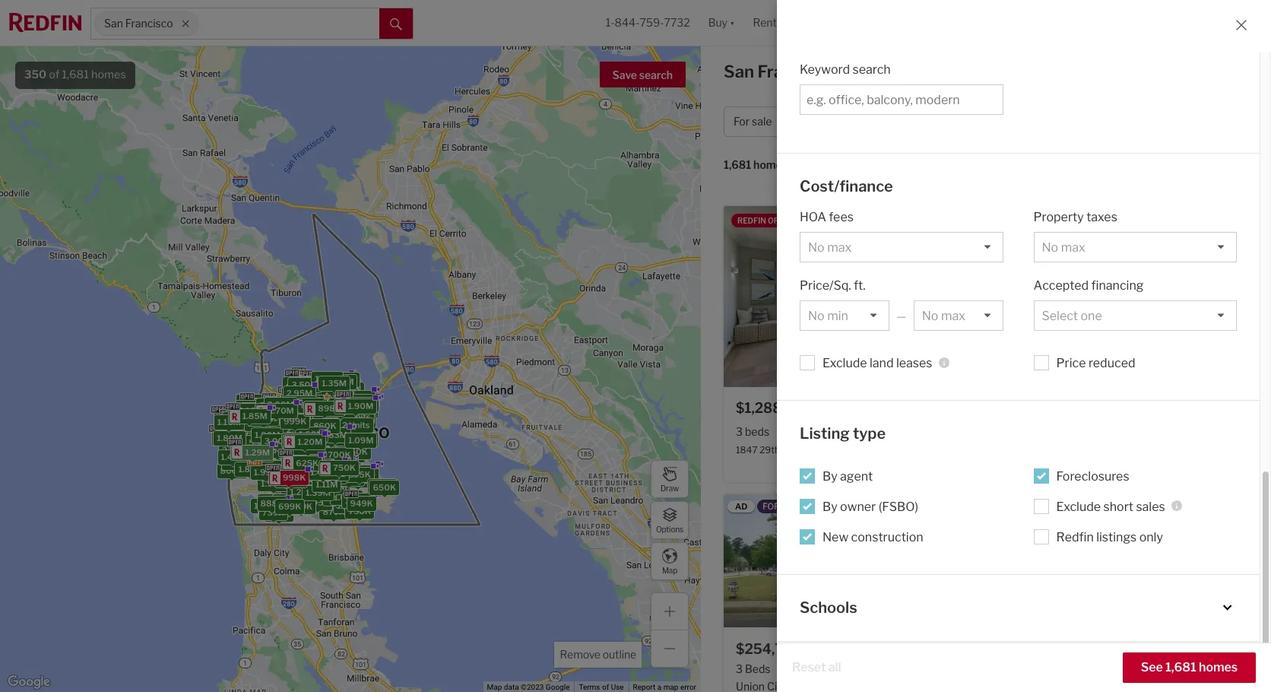 Task type: vqa. For each thing, say whether or not it's contained in the screenshot.
tab list
no



Task type: locate. For each thing, give the bounding box(es) containing it.
0 vertical spatial 1.25m
[[226, 414, 250, 424]]

1 vertical spatial 699k
[[278, 501, 301, 512]]

2 vertical spatial homes
[[1200, 660, 1239, 675]]

1 vertical spatial exclude
[[1057, 499, 1102, 514]]

5.25m
[[300, 430, 327, 440]]

849k down the 1.47m
[[317, 385, 340, 395]]

0 vertical spatial 1.05m
[[303, 382, 328, 392]]

exclude short sales
[[1057, 499, 1166, 514]]

0 horizontal spatial 1.99m
[[254, 467, 279, 477]]

1 horizontal spatial 2.95m
[[317, 463, 343, 473]]

0 vertical spatial 878k
[[348, 398, 371, 409]]

next button image
[[1220, 290, 1235, 305]]

1.09m
[[348, 435, 374, 445]]

5.95m
[[259, 445, 286, 455]]

price
[[817, 115, 843, 128], [1057, 356, 1087, 370]]

1.00m up 738k at left bottom
[[334, 492, 360, 503]]

1 1.00m from the left
[[296, 492, 322, 502]]

None search field
[[198, 8, 380, 39]]

2 vertical spatial 1.25m
[[289, 478, 314, 489]]

ft for 1,513 sq ft
[[866, 425, 874, 438]]

0 vertical spatial by
[[823, 469, 838, 483]]

0 vertical spatial san
[[104, 17, 123, 30]]

map left data
[[487, 683, 502, 692]]

1.23m
[[346, 396, 371, 407]]

1 horizontal spatial 5
[[319, 392, 325, 403]]

1.15m
[[333, 374, 357, 385], [313, 381, 336, 391], [330, 411, 353, 422], [217, 417, 241, 427], [248, 461, 272, 472]]

3.20m down 1.43m
[[266, 452, 292, 463]]

$1,288,000
[[736, 400, 814, 416]]

open
[[768, 216, 790, 225], [1037, 216, 1059, 225]]

2 open from the left
[[1037, 216, 1059, 225]]

790k
[[316, 408, 339, 418]]

1 vertical spatial 789k
[[305, 423, 328, 433]]

550k down the 3.83m
[[322, 474, 345, 484]]

(lot)
[[939, 425, 958, 438]]

foreclosures
[[1057, 469, 1130, 483]]

1 horizontal spatial 799k
[[313, 425, 336, 435]]

929k
[[348, 467, 370, 478]]

for
[[930, 62, 953, 81]]

redfin left the thu, at the top right
[[1006, 216, 1035, 225]]

list box
[[800, 232, 1004, 262], [1034, 232, 1238, 262], [800, 301, 890, 331], [914, 301, 1004, 331], [1034, 301, 1238, 331]]

0 vertical spatial 699k
[[371, 481, 394, 491]]

francisco, down listing type
[[821, 444, 863, 456]]

1 vertical spatial map
[[487, 683, 502, 692]]

1,681 homes
[[724, 159, 788, 171]]

5
[[319, 392, 325, 403], [304, 448, 310, 459]]

0 horizontal spatial 5
[[304, 448, 310, 459]]

1 horizontal spatial type
[[921, 115, 943, 128]]

by owner (fsbo)
[[823, 499, 919, 514]]

see 1,681 homes button
[[1123, 653, 1257, 683]]

0 vertical spatial of
[[49, 68, 60, 81]]

1,681 down for
[[724, 159, 752, 171]]

0 horizontal spatial 799k
[[275, 501, 298, 512]]

849k down 2.39m
[[343, 413, 366, 424]]

475k
[[279, 432, 302, 442]]

1 vertical spatial 599k
[[319, 462, 342, 473]]

homes down the for sale button
[[754, 159, 788, 171]]

0 horizontal spatial sq
[[852, 425, 864, 438]]

785k
[[328, 390, 351, 401]]

use
[[611, 683, 624, 692]]

agent
[[841, 469, 874, 483]]

beds
[[988, 115, 1013, 128]]

open left the thu, at the top right
[[1037, 216, 1059, 225]]

1.10m down the 988k
[[225, 432, 249, 443]]

550k
[[311, 384, 334, 394], [322, 474, 345, 484], [276, 496, 299, 506]]

2 horizontal spatial san
[[803, 444, 819, 456]]

879k up 4 units
[[304, 418, 327, 429]]

0 vertical spatial map
[[663, 566, 678, 575]]

0 vertical spatial 599k
[[268, 401, 291, 412]]

3.20m down 625k
[[298, 473, 324, 484]]

type inside button
[[921, 115, 943, 128]]

1.10m
[[246, 401, 270, 412], [292, 411, 316, 421], [225, 432, 249, 443], [326, 439, 350, 450], [305, 482, 329, 493]]

francisco, up the for sale button
[[758, 62, 839, 81]]

0 vertical spatial homes
[[91, 68, 126, 81]]

map inside button
[[663, 566, 678, 575]]

1 vertical spatial &
[[892, 666, 904, 684]]

2.50m
[[308, 389, 335, 400], [323, 420, 349, 431], [285, 428, 312, 438], [297, 435, 323, 445], [266, 462, 292, 473]]

869k
[[306, 394, 329, 405], [301, 400, 324, 411]]

3d
[[1094, 504, 1105, 514]]

& right 3d
[[1107, 504, 1113, 514]]

1 vertical spatial 898k
[[339, 449, 362, 460]]

1.25m down 600k
[[292, 426, 317, 437]]

list box down the 8pm
[[1034, 232, 1238, 262]]

3 for 3 beds
[[736, 425, 743, 438]]

699k down "828k" at the left bottom of the page
[[278, 501, 301, 512]]

2,970
[[883, 425, 912, 438]]

2 675k from the left
[[312, 395, 335, 406]]

1 vertical spatial 1.39m
[[306, 487, 331, 498]]

0 vertical spatial 2.95m
[[287, 388, 313, 398]]

favorite button checkbox
[[1215, 399, 1235, 419]]

2 3 from the left
[[778, 425, 785, 438]]

sq
[[852, 425, 864, 438], [914, 425, 926, 438]]

1 ft from the left
[[866, 425, 874, 438]]

2 sq from the left
[[914, 425, 926, 438]]

0 vertical spatial 1.39m
[[348, 415, 373, 426]]

1.25m down 2.55m
[[226, 414, 250, 424]]

670k
[[306, 402, 329, 413]]

3 for 3 baths
[[778, 425, 785, 438]]

0 horizontal spatial homes
[[91, 68, 126, 81]]

listing
[[800, 425, 850, 443]]

by for by owner (fsbo)
[[823, 499, 838, 514]]

redfin left today,
[[738, 216, 767, 225]]

&
[[1107, 504, 1113, 514], [892, 666, 904, 684]]

2.10m
[[239, 405, 264, 416], [273, 414, 299, 425]]

search inside button
[[640, 68, 673, 81]]

ft left (lot)
[[928, 425, 937, 438]]

of for terms
[[603, 683, 610, 692]]

ft.
[[854, 278, 866, 293]]

749k
[[339, 401, 362, 411], [286, 421, 308, 431], [308, 433, 331, 444]]

0 vertical spatial price
[[817, 115, 843, 128]]

1 horizontal spatial 629k
[[332, 376, 355, 386]]

550k down the 1.47m
[[311, 384, 334, 394]]

photo of 565 ortega st, san francisco, ca 94122 image
[[993, 494, 1247, 676]]

2 vertical spatial 599k
[[268, 509, 291, 519]]

san up for
[[724, 62, 755, 81]]

0 vertical spatial 749k
[[339, 401, 362, 411]]

search
[[853, 62, 891, 76], [640, 68, 673, 81]]

999k
[[326, 386, 349, 397], [317, 393, 340, 403], [284, 416, 307, 426], [318, 459, 341, 469], [319, 467, 342, 478], [342, 472, 365, 482], [309, 480, 332, 491], [262, 501, 285, 511], [290, 501, 313, 512]]

price down keyword
[[817, 115, 843, 128]]

accepted financing
[[1034, 278, 1144, 293]]

price for price
[[817, 115, 843, 128]]

homes down san francisco
[[91, 68, 126, 81]]

ca left homes
[[842, 62, 866, 81]]

draw button
[[651, 460, 689, 498]]

1,681 right see
[[1166, 660, 1197, 675]]

1.33m
[[309, 428, 334, 439], [323, 430, 348, 440], [297, 444, 322, 455]]

ad region
[[724, 494, 978, 692]]

open left today,
[[768, 216, 790, 225]]

860k
[[313, 420, 337, 431]]

save search button
[[600, 62, 686, 87]]

1 by from the top
[[823, 469, 838, 483]]

1.00m down "828k" at the left bottom of the page
[[296, 492, 322, 502]]

1 3 from the left
[[736, 425, 743, 438]]

of for 350
[[49, 68, 60, 81]]

& left tour
[[892, 666, 904, 684]]

0 vertical spatial 849k
[[317, 385, 340, 395]]

9.50m
[[334, 435, 361, 445]]

exclude
[[823, 356, 868, 370], [1057, 499, 1102, 514]]

1.95m
[[310, 390, 335, 400], [328, 400, 353, 411], [302, 438, 327, 449]]

type up the 94122
[[853, 425, 886, 443]]

price button
[[808, 107, 872, 137]]

1.58m
[[303, 415, 328, 426], [309, 434, 335, 445]]

1 vertical spatial 2.95m
[[317, 463, 343, 473]]

1 horizontal spatial 1,681
[[724, 159, 752, 171]]

san
[[104, 17, 123, 30], [724, 62, 755, 81], [803, 444, 819, 456]]

1.43m
[[265, 432, 290, 442]]

ca left the 94122
[[865, 444, 878, 456]]

550k down "828k" at the left bottom of the page
[[276, 496, 299, 506]]

0 horizontal spatial 3.20m
[[266, 452, 292, 463]]

1 sq from the left
[[852, 425, 864, 438]]

2 vertical spatial 1,681
[[1166, 660, 1197, 675]]

1 horizontal spatial ft
[[928, 425, 937, 438]]

1 horizontal spatial san
[[724, 62, 755, 81]]

price inside 'button'
[[817, 115, 843, 128]]

search for keyword search
[[853, 62, 891, 76]]

1.68m
[[285, 456, 311, 467], [221, 462, 246, 473]]

map down options on the right bottom
[[663, 566, 678, 575]]

0 vertical spatial 1.53m
[[218, 414, 243, 424]]

by left 'agent' at the bottom
[[823, 469, 838, 483]]

1.39m down 1.59m
[[306, 487, 331, 498]]

2 vertical spatial san
[[803, 444, 819, 456]]

san left the francisco
[[104, 17, 123, 30]]

0 horizontal spatial map
[[487, 683, 502, 692]]

thu,
[[1060, 216, 1078, 225]]

2 vertical spatial 749k
[[308, 433, 331, 444]]

redfin for redfin open today, 12pm to 2pm
[[738, 216, 767, 225]]

google
[[546, 683, 570, 692]]

950k down 750k
[[333, 474, 356, 485]]

1 vertical spatial 1.05m
[[345, 397, 370, 407]]

1.89m
[[238, 464, 264, 474]]

1 horizontal spatial of
[[603, 683, 610, 692]]

879k down 848k
[[323, 506, 345, 517]]

2.40m
[[318, 380, 345, 391], [222, 444, 249, 455], [307, 454, 334, 465]]

0 vertical spatial 550k
[[311, 384, 334, 394]]

by for by agent
[[823, 469, 838, 483]]

sq for 2,970
[[914, 425, 926, 438]]

san right the "ave,"
[[803, 444, 819, 456]]

1.53m down 2.55m
[[218, 414, 243, 424]]

2 vertical spatial 550k
[[276, 496, 299, 506]]

1 to from the left
[[843, 216, 853, 225]]

2 to from the left
[[1099, 216, 1110, 225]]

price/sq. ft.
[[800, 278, 866, 293]]

baths
[[1022, 115, 1051, 128]]

2 by from the top
[[823, 499, 838, 514]]

owner
[[841, 499, 877, 514]]

ft left 2,970
[[866, 425, 874, 438]]

keyword search
[[800, 62, 891, 76]]

19.8m
[[240, 396, 265, 407]]

1.10m up 595k
[[305, 482, 329, 493]]

1 vertical spatial type
[[853, 425, 886, 443]]

map
[[663, 566, 678, 575], [487, 683, 502, 692]]

1,681 right 350 at the left
[[62, 68, 89, 81]]

by left owner
[[823, 499, 838, 514]]

2,970 sq ft (lot)
[[883, 425, 958, 438]]

sq for 1,513
[[852, 425, 864, 438]]

3.60m
[[298, 375, 325, 386]]

1 redfin from the left
[[738, 216, 767, 225]]

2 redfin from the left
[[1006, 216, 1035, 225]]

list box down financing at the right of page
[[1034, 301, 1238, 331]]

8pm
[[1111, 216, 1129, 225]]

options
[[657, 525, 684, 534]]

3.40m
[[291, 377, 318, 388]]

sales
[[1137, 499, 1166, 514]]

search right "save"
[[640, 68, 673, 81]]

of left use in the left bottom of the page
[[603, 683, 610, 692]]

589k
[[321, 402, 344, 412]]

428k
[[337, 422, 360, 433]]

1 vertical spatial 749k
[[286, 421, 308, 431]]

699k right 635k
[[371, 481, 394, 491]]

1.10m down the 2.48m
[[292, 411, 316, 421]]

ft for 2,970 sq ft (lot)
[[928, 425, 937, 438]]

sq right 2,970
[[914, 425, 926, 438]]

789k
[[314, 407, 337, 418], [305, 423, 328, 433]]

1 vertical spatial 799k
[[275, 501, 298, 512]]

0 horizontal spatial open
[[768, 216, 790, 225]]

to right 5pm
[[1099, 216, 1110, 225]]

exclude up redfin
[[1057, 499, 1102, 514]]

exclude left land
[[823, 356, 868, 370]]

1.53m down "1.78m"
[[243, 437, 268, 448]]

1 horizontal spatial sq
[[914, 425, 926, 438]]

sq right 1,513
[[852, 425, 864, 438]]

open house & tour link
[[800, 665, 1238, 686]]

map for map data ©2023 google
[[487, 683, 502, 692]]

to for 2pm
[[843, 216, 853, 225]]

homes right see
[[1200, 660, 1239, 675]]

1 horizontal spatial 1.99m
[[319, 386, 344, 397]]

type for listing type
[[853, 425, 886, 443]]

729k
[[332, 382, 354, 393]]

12pm
[[820, 216, 841, 225]]

san for san francisco
[[104, 17, 123, 30]]

0 horizontal spatial 1.00m
[[296, 492, 322, 502]]

1 vertical spatial 3.20m
[[298, 473, 324, 484]]

san francisco
[[104, 17, 173, 30]]

list box for property taxes
[[1034, 232, 1238, 262]]

1 open from the left
[[768, 216, 790, 225]]

2.48m
[[289, 395, 315, 406]]

1.05m
[[303, 382, 328, 392], [345, 397, 370, 407]]

0 horizontal spatial ft
[[866, 425, 874, 438]]

price left the reduced
[[1057, 356, 1087, 370]]

1 horizontal spatial open
[[1037, 216, 1059, 225]]

3 left baths
[[778, 425, 785, 438]]

1 horizontal spatial search
[[853, 62, 891, 76]]

of right 350 at the left
[[49, 68, 60, 81]]

1.25m down 989k
[[289, 478, 314, 489]]

950k down 1.09m
[[345, 446, 368, 457]]

0 horizontal spatial redfin
[[738, 216, 767, 225]]

4 units
[[299, 429, 328, 440]]

photo of 1847 29th ave, san francisco, ca 94122 image
[[724, 206, 978, 387]]

1.49m
[[320, 383, 345, 394], [321, 467, 346, 478]]

google image
[[4, 673, 54, 692]]

0 vertical spatial francisco,
[[758, 62, 839, 81]]

898k
[[318, 403, 341, 413], [339, 449, 362, 460]]

2 ft from the left
[[928, 425, 937, 438]]

2 horizontal spatial homes
[[1200, 660, 1239, 675]]

1 vertical spatial san
[[724, 62, 755, 81]]

3 left the beds
[[736, 425, 743, 438]]

0 vertical spatial 799k
[[313, 425, 336, 435]]

1.10m up "1.78m"
[[246, 401, 270, 412]]

to left 2pm
[[843, 216, 853, 225]]

1 horizontal spatial 1.00m
[[334, 492, 360, 503]]

1
[[324, 398, 328, 408]]

1 horizontal spatial homes
[[754, 159, 788, 171]]

650k
[[373, 482, 396, 492]]

type right home
[[921, 115, 943, 128]]

1 vertical spatial of
[[603, 683, 610, 692]]

1.58m down 860k at the left of the page
[[309, 434, 335, 445]]

list box down 2pm
[[800, 232, 1004, 262]]

1.39m down 438k on the bottom
[[348, 415, 373, 426]]

1.75m
[[343, 398, 368, 409], [319, 480, 344, 491], [323, 481, 347, 492]]

open for thu,
[[1037, 216, 1059, 225]]

1.58m down 670k
[[303, 415, 328, 426]]

2
[[347, 400, 352, 411], [347, 405, 352, 416], [343, 411, 348, 422], [342, 420, 347, 431]]

hoa fees
[[800, 210, 854, 224]]

tour
[[907, 666, 940, 684]]

1 horizontal spatial 849k
[[343, 413, 366, 424]]

1 vertical spatial by
[[823, 499, 838, 514]]

search up e.g. office, balcony, modern text box at the top right
[[853, 62, 891, 76]]

844-
[[615, 16, 640, 29]]



Task type: describe. For each thing, give the bounding box(es) containing it.
1 horizontal spatial 699k
[[371, 481, 394, 491]]

0 vertical spatial 898k
[[318, 403, 341, 413]]

0 vertical spatial 2.30m
[[324, 390, 351, 400]]

1 vertical spatial 1.25m
[[292, 426, 317, 437]]

950k up 595k
[[307, 485, 330, 495]]

a
[[658, 683, 662, 692]]

by agent
[[823, 469, 874, 483]]

545k
[[315, 398, 338, 409]]

4
[[299, 429, 305, 440]]

0 vertical spatial ca
[[842, 62, 866, 81]]

3.10m
[[307, 440, 333, 451]]

1 vertical spatial 5
[[304, 448, 310, 459]]

submit search image
[[390, 18, 402, 30]]

beds
[[746, 425, 770, 438]]

2pm
[[855, 216, 872, 225]]

construction
[[852, 530, 924, 544]]

see 1,681 homes
[[1142, 660, 1239, 675]]

1 vertical spatial 878k
[[261, 496, 284, 506]]

1 vertical spatial 4.30m
[[295, 442, 322, 453]]

2 vertical spatial 1.45m
[[333, 445, 358, 456]]

previous button image
[[1005, 290, 1020, 305]]

1.28m
[[311, 429, 336, 440]]

remove san francisco image
[[181, 19, 190, 28]]

3.80m
[[269, 453, 296, 464]]

san for san francisco, ca homes for sale
[[724, 62, 755, 81]]

new
[[823, 530, 849, 544]]

/
[[1016, 115, 1019, 128]]

favorite button image
[[1215, 399, 1235, 419]]

homes inside button
[[1200, 660, 1239, 675]]

988k
[[223, 417, 246, 428]]

to for 8pm
[[1099, 216, 1110, 225]]

0 vertical spatial 1.49m
[[320, 383, 345, 394]]

968k
[[319, 384, 342, 395]]

0 horizontal spatial 1.68m
[[221, 462, 246, 473]]

search for save search
[[640, 68, 673, 81]]

0 vertical spatial &
[[1107, 504, 1113, 514]]

draw
[[661, 483, 679, 493]]

1 horizontal spatial 3.20m
[[298, 473, 324, 484]]

2.70m
[[291, 383, 317, 393]]

4.00m
[[300, 389, 328, 400]]

map region
[[0, 0, 801, 692]]

800k
[[220, 465, 244, 476]]

739k
[[262, 507, 285, 518]]

home
[[888, 115, 918, 128]]

list box for accepted financing
[[1034, 301, 1238, 331]]

1 vertical spatial ca
[[865, 444, 878, 456]]

1.42m
[[319, 381, 344, 392]]

baths
[[787, 425, 815, 438]]

favorite button image
[[946, 399, 966, 419]]

0 vertical spatial 629k
[[332, 376, 355, 386]]

0 horizontal spatial 2.10m
[[239, 405, 264, 416]]

report a map error link
[[633, 683, 697, 692]]

1.38m
[[292, 452, 317, 462]]

1 vertical spatial 879k
[[323, 506, 345, 517]]

exclude for exclude land leases
[[823, 356, 868, 370]]

1-
[[606, 16, 615, 29]]

2 1.00m from the left
[[334, 492, 360, 503]]

8.50m
[[286, 392, 313, 403]]

1 vertical spatial 5 units
[[304, 448, 332, 459]]

home type
[[888, 115, 943, 128]]

land
[[870, 356, 894, 370]]

price for price reduced
[[1057, 356, 1087, 370]]

7.70m
[[324, 393, 350, 403]]

5.00m
[[293, 384, 320, 394]]

for sale
[[734, 115, 772, 128]]

0 vertical spatial 3.20m
[[266, 452, 292, 463]]

redfin for redfin open thu, 5pm to 8pm
[[1006, 216, 1035, 225]]

41
[[1027, 504, 1036, 514]]

1-844-759-7732
[[606, 16, 691, 29]]

open for today,
[[768, 216, 790, 225]]

719k
[[257, 413, 279, 424]]

1,681 inside button
[[1166, 660, 1197, 675]]

exclude for exclude short sales
[[1057, 499, 1102, 514]]

accepted
[[1034, 278, 1090, 293]]

1.48m
[[337, 500, 362, 511]]

1 vertical spatial 1.58m
[[309, 434, 335, 445]]

1 vertical spatial 2.30m
[[269, 432, 296, 443]]

4.50m
[[286, 378, 313, 389]]

1.10m up 840k
[[326, 439, 350, 450]]

schools
[[800, 598, 858, 617]]

3 beds
[[736, 425, 770, 438]]

list box left previous button image
[[914, 301, 1004, 331]]

0 horizontal spatial 1.05m
[[303, 382, 328, 392]]

3d & video tour
[[1094, 504, 1161, 514]]

save search
[[613, 68, 673, 81]]

765k
[[272, 416, 295, 426]]

new construction
[[823, 530, 924, 544]]

0 horizontal spatial 699k
[[278, 501, 301, 512]]

0 vertical spatial 1.58m
[[303, 415, 328, 426]]

1 vertical spatial 550k
[[322, 474, 345, 484]]

map for map
[[663, 566, 678, 575]]

7732
[[665, 16, 691, 29]]

cost/finance
[[800, 177, 894, 195]]

type for home type
[[921, 115, 943, 128]]

favorite button checkbox
[[946, 399, 966, 419]]

video
[[1114, 504, 1138, 514]]

error
[[681, 683, 697, 692]]

report a map error
[[633, 683, 697, 692]]

1 vertical spatial francisco,
[[821, 444, 863, 456]]

terms of use
[[579, 683, 624, 692]]

1 horizontal spatial 1.39m
[[348, 415, 373, 426]]

840k
[[320, 454, 343, 464]]

625k
[[296, 457, 319, 468]]

635k
[[347, 474, 370, 485]]

1 vertical spatial homes
[[754, 159, 788, 171]]

1847 29th ave, san francisco, ca 94122
[[736, 444, 907, 456]]

5pm
[[1080, 216, 1098, 225]]

1.44m
[[303, 399, 328, 410]]

listings
[[1097, 530, 1138, 544]]

738k
[[349, 506, 371, 516]]

1 horizontal spatial 1.05m
[[345, 397, 370, 407]]

1,513 sq ft
[[824, 425, 874, 438]]

0 vertical spatial 5
[[319, 392, 325, 403]]

1 horizontal spatial 1.68m
[[285, 456, 311, 467]]

1 vertical spatial 1.49m
[[321, 467, 346, 478]]

sale
[[956, 62, 991, 81]]

list box for hoa fees
[[800, 232, 1004, 262]]

0 horizontal spatial 2.95m
[[287, 388, 313, 398]]

0 vertical spatial 4.30m
[[300, 429, 327, 440]]

remove
[[560, 648, 601, 661]]

1847
[[736, 444, 758, 456]]

1 horizontal spatial 878k
[[348, 398, 371, 409]]

1 horizontal spatial 2.10m
[[273, 414, 299, 425]]

1 vertical spatial 1.45m
[[310, 423, 335, 434]]

reduced
[[1089, 356, 1136, 370]]

for sale button
[[724, 107, 801, 137]]

1-844-759-7732 link
[[606, 16, 691, 29]]

2 vertical spatial 2.30m
[[324, 454, 351, 464]]

3 baths
[[778, 425, 815, 438]]

$998,000
[[1005, 400, 1074, 416]]

4.65m
[[290, 377, 317, 388]]

94122
[[880, 444, 907, 456]]

0 vertical spatial 5 units
[[319, 392, 347, 403]]

redfin listings only
[[1057, 530, 1164, 544]]

0 vertical spatial 789k
[[314, 407, 337, 418]]

3.83m
[[314, 459, 341, 470]]

0 vertical spatial 1.99m
[[319, 386, 344, 397]]

0 horizontal spatial 1.39m
[[306, 487, 331, 498]]

e.g. office, balcony, modern text field
[[807, 92, 997, 107]]

2.08m
[[243, 404, 270, 415]]

list box down price/sq. ft.
[[800, 301, 890, 331]]

1 vertical spatial 1.53m
[[243, 437, 268, 448]]

1 vertical spatial 629k
[[292, 457, 315, 468]]

map button
[[651, 542, 689, 580]]

0 vertical spatial 1.45m
[[313, 387, 338, 398]]

750k
[[333, 462, 356, 473]]

0 vertical spatial 1,681
[[62, 68, 89, 81]]

see
[[1142, 660, 1164, 675]]

photo of 50 burlwood dr, san francisco, ca 94127 image
[[993, 206, 1247, 387]]

1 675k from the left
[[339, 395, 362, 406]]

data
[[504, 683, 519, 692]]

& inside 'link'
[[892, 666, 904, 684]]

redfin open today, 12pm to 2pm
[[738, 216, 872, 225]]

0 vertical spatial 879k
[[304, 418, 327, 429]]

1 vertical spatial 1,681
[[724, 159, 752, 171]]

978k
[[353, 399, 376, 410]]

888k
[[261, 498, 284, 509]]



